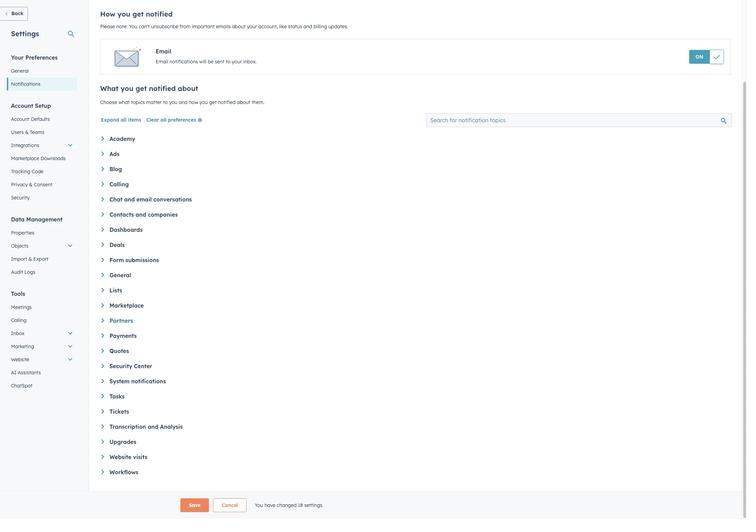 Task type: locate. For each thing, give the bounding box(es) containing it.
all inside button
[[161, 117, 167, 123]]

7 caret image from the top
[[102, 303, 104, 308]]

code
[[32, 168, 43, 175]]

account defaults
[[11, 116, 50, 122]]

notified up 'unsubscribe'
[[146, 10, 173, 18]]

caret image inside the website visits dropdown button
[[102, 455, 104, 459]]

get right how
[[209, 99, 217, 105]]

you
[[129, 23, 137, 30], [255, 502, 263, 509]]

18
[[298, 502, 303, 509]]

lists
[[110, 287, 122, 294]]

tracking
[[11, 168, 30, 175]]

1 horizontal spatial you
[[255, 502, 263, 509]]

0 vertical spatial account
[[11, 102, 33, 109]]

general link
[[7, 64, 77, 78]]

notifications left will at left top
[[170, 59, 198, 65]]

1 vertical spatial account
[[11, 116, 30, 122]]

to right sent
[[226, 59, 231, 65]]

objects button
[[7, 239, 77, 253]]

caret image for tickets
[[102, 409, 104, 414]]

you
[[118, 10, 130, 18], [121, 84, 134, 93], [169, 99, 177, 105], [200, 99, 208, 105]]

caret image inside academy dropdown button
[[102, 136, 104, 141]]

them.
[[252, 99, 265, 105]]

get up 'topics' on the top left
[[136, 84, 147, 93]]

0 vertical spatial general
[[11, 68, 29, 74]]

1 horizontal spatial general
[[110, 272, 131, 279]]

how
[[100, 10, 115, 18]]

caret image for blog
[[102, 167, 104, 171]]

caret image
[[102, 136, 104, 141], [102, 182, 104, 186], [102, 243, 104, 247], [102, 273, 104, 277], [102, 288, 104, 292], [102, 334, 104, 338], [102, 394, 104, 399], [102, 409, 104, 414], [102, 470, 104, 474]]

caret image for form submissions
[[102, 258, 104, 262]]

1 account from the top
[[11, 102, 33, 109]]

caret image inside form submissions dropdown button
[[102, 258, 104, 262]]

email notifications will be sent to your inbox.
[[156, 59, 257, 65]]

&
[[25, 129, 29, 135], [29, 182, 33, 188], [29, 256, 32, 262]]

caret image for academy
[[102, 136, 104, 141]]

0 vertical spatial &
[[25, 129, 29, 135]]

you up what
[[121, 84, 134, 93]]

calling button
[[102, 181, 730, 188]]

consent
[[34, 182, 52, 188]]

caret image for dashboards
[[102, 227, 104, 232]]

notified for how you get notified
[[146, 10, 173, 18]]

general down form in the left of the page
[[110, 272, 131, 279]]

caret image inside payments dropdown button
[[102, 334, 104, 338]]

ai assistants link
[[7, 366, 77, 379]]

0 vertical spatial security
[[11, 195, 30, 201]]

website inside website button
[[11, 357, 29, 363]]

how you get notified
[[100, 10, 173, 18]]

0 vertical spatial your
[[247, 23, 257, 30]]

calling inside tools element
[[11, 317, 27, 324]]

caret image inside chat and email conversations dropdown button
[[102, 197, 104, 201]]

caret image inside "transcription and analysis" dropdown button
[[102, 424, 104, 429]]

1 caret image from the top
[[102, 152, 104, 156]]

caret image inside partners dropdown button
[[102, 318, 104, 323]]

integrations button
[[7, 139, 77, 152]]

email up what you get notified about
[[156, 59, 168, 65]]

1 horizontal spatial notifications
[[170, 59, 198, 65]]

about left them.
[[237, 99, 251, 105]]

0 vertical spatial marketplace
[[11, 155, 39, 162]]

8 caret image from the top
[[102, 409, 104, 414]]

about up how
[[178, 84, 198, 93]]

website down "marketing" at the left bottom
[[11, 357, 29, 363]]

workflows button
[[102, 469, 730, 476]]

9 caret image from the top
[[102, 349, 104, 353]]

you left can't
[[129, 23, 137, 30]]

1 vertical spatial website
[[110, 454, 131, 461]]

audit logs link
[[7, 266, 77, 279]]

1 horizontal spatial website
[[110, 454, 131, 461]]

14 caret image from the top
[[102, 455, 104, 459]]

1 email from the top
[[156, 48, 171, 55]]

caret image inside the quotes "dropdown button"
[[102, 349, 104, 353]]

save button
[[180, 499, 209, 512]]

notifications for email
[[170, 59, 198, 65]]

notified
[[146, 10, 173, 18], [149, 84, 176, 93], [218, 99, 236, 105]]

caret image inside workflows dropdown button
[[102, 470, 104, 474]]

and left analysis on the left bottom
[[148, 423, 158, 430]]

security link
[[7, 191, 77, 204]]

caret image inside general dropdown button
[[102, 273, 104, 277]]

preferences
[[25, 54, 58, 61]]

get
[[133, 10, 144, 18], [136, 84, 147, 93], [209, 99, 217, 105]]

account setup
[[11, 102, 51, 109]]

your preferences
[[11, 54, 58, 61]]

integrations
[[11, 142, 39, 148]]

2 vertical spatial &
[[29, 256, 32, 262]]

get for what
[[136, 84, 147, 93]]

caret image for contacts and companies
[[102, 212, 104, 217]]

caret image for deals
[[102, 243, 104, 247]]

0 vertical spatial website
[[11, 357, 29, 363]]

0 horizontal spatial to
[[163, 99, 168, 105]]

caret image for upgrades
[[102, 440, 104, 444]]

security center
[[110, 363, 152, 370]]

0 vertical spatial notified
[[146, 10, 173, 18]]

partners button
[[102, 317, 730, 324]]

and
[[304, 23, 312, 30], [179, 99, 188, 105], [124, 196, 135, 203], [136, 211, 146, 218], [148, 423, 158, 430]]

1 horizontal spatial all
[[161, 117, 167, 123]]

2 vertical spatial about
[[237, 99, 251, 105]]

13 caret image from the top
[[102, 440, 104, 444]]

& inside import & export link
[[29, 256, 32, 262]]

email down 'unsubscribe'
[[156, 48, 171, 55]]

caret image for quotes
[[102, 349, 104, 353]]

caret image inside blog dropdown button
[[102, 167, 104, 171]]

academy button
[[102, 135, 730, 142]]

and for transcription and analysis
[[148, 423, 158, 430]]

1 vertical spatial notifications
[[131, 378, 166, 385]]

caret image inside tickets dropdown button
[[102, 409, 104, 414]]

11 caret image from the top
[[102, 379, 104, 383]]

0 vertical spatial to
[[226, 59, 231, 65]]

0 horizontal spatial calling
[[11, 317, 27, 324]]

tasks
[[110, 393, 125, 400]]

0 horizontal spatial all
[[121, 117, 127, 123]]

calling
[[110, 181, 129, 188], [11, 317, 27, 324]]

security inside account setup element
[[11, 195, 30, 201]]

8 caret image from the top
[[102, 318, 104, 323]]

website visits
[[110, 454, 148, 461]]

management
[[26, 216, 63, 223]]

caret image for payments
[[102, 334, 104, 338]]

0 horizontal spatial notifications
[[131, 378, 166, 385]]

& for consent
[[29, 182, 33, 188]]

caret image inside ads "dropdown button"
[[102, 152, 104, 156]]

security up system
[[110, 363, 132, 370]]

notifications down center
[[131, 378, 166, 385]]

12 caret image from the top
[[102, 424, 104, 429]]

& inside privacy & consent link
[[29, 182, 33, 188]]

to right matter
[[163, 99, 168, 105]]

2 vertical spatial get
[[209, 99, 217, 105]]

marketplace down integrations on the left
[[11, 155, 39, 162]]

3 caret image from the top
[[102, 197, 104, 201]]

1 vertical spatial calling
[[11, 317, 27, 324]]

1 vertical spatial your
[[232, 59, 242, 65]]

what
[[100, 84, 119, 93]]

transcription and analysis
[[110, 423, 183, 430]]

0 horizontal spatial marketplace
[[11, 155, 39, 162]]

security center button
[[102, 363, 730, 370]]

1 vertical spatial email
[[156, 59, 168, 65]]

1 caret image from the top
[[102, 136, 104, 141]]

import
[[11, 256, 27, 262]]

your
[[11, 54, 24, 61]]

account up account defaults
[[11, 102, 33, 109]]

2 caret image from the top
[[102, 167, 104, 171]]

about right emails on the top of page
[[232, 23, 246, 30]]

1 vertical spatial &
[[29, 182, 33, 188]]

caret image inside the 'security center' dropdown button
[[102, 364, 104, 368]]

academy
[[110, 135, 135, 142]]

website down upgrades
[[110, 454, 131, 461]]

1 vertical spatial notified
[[149, 84, 176, 93]]

caret image inside tasks dropdown button
[[102, 394, 104, 399]]

1 vertical spatial get
[[136, 84, 147, 93]]

3 caret image from the top
[[102, 243, 104, 247]]

clear
[[146, 117, 159, 123]]

marketplace up the partners
[[110, 302, 144, 309]]

your left inbox.
[[232, 59, 242, 65]]

0 vertical spatial get
[[133, 10, 144, 18]]

caret image inside the system notifications dropdown button
[[102, 379, 104, 383]]

6 caret image from the top
[[102, 258, 104, 262]]

0 vertical spatial you
[[129, 23, 137, 30]]

5 caret image from the top
[[102, 227, 104, 232]]

notified left them.
[[218, 99, 236, 105]]

& inside users & teams link
[[25, 129, 29, 135]]

caret image inside upgrades dropdown button
[[102, 440, 104, 444]]

your left account,
[[247, 23, 257, 30]]

caret image inside contacts and companies dropdown button
[[102, 212, 104, 217]]

1 vertical spatial marketplace
[[110, 302, 144, 309]]

2 caret image from the top
[[102, 182, 104, 186]]

account for account setup
[[11, 102, 33, 109]]

and for contacts and companies
[[136, 211, 146, 218]]

expand all items button
[[101, 117, 141, 123]]

& right privacy
[[29, 182, 33, 188]]

1 horizontal spatial calling
[[110, 181, 129, 188]]

general
[[11, 68, 29, 74], [110, 272, 131, 279]]

caret image inside deals dropdown button
[[102, 243, 104, 247]]

downloads
[[41, 155, 66, 162]]

notifications
[[170, 59, 198, 65], [131, 378, 166, 385]]

blog
[[110, 166, 122, 173]]

settings.
[[305, 502, 324, 509]]

2 all from the left
[[161, 117, 167, 123]]

cancel button
[[213, 499, 247, 512]]

caret image inside dashboards 'dropdown button'
[[102, 227, 104, 232]]

users & teams link
[[7, 126, 77, 139]]

and left how
[[179, 99, 188, 105]]

caret image for ads
[[102, 152, 104, 156]]

items
[[128, 117, 141, 123]]

tickets
[[110, 408, 129, 415]]

about
[[232, 23, 246, 30], [178, 84, 198, 93], [237, 99, 251, 105]]

tools
[[11, 290, 25, 297]]

marketplace
[[11, 155, 39, 162], [110, 302, 144, 309]]

9 caret image from the top
[[102, 470, 104, 474]]

0 horizontal spatial website
[[11, 357, 29, 363]]

and down email
[[136, 211, 146, 218]]

inbox
[[11, 330, 24, 337]]

0 horizontal spatial general
[[11, 68, 29, 74]]

form
[[110, 257, 124, 264]]

you left 'have'
[[255, 502, 263, 509]]

0 vertical spatial calling
[[110, 181, 129, 188]]

1 all from the left
[[121, 117, 127, 123]]

notified up matter
[[149, 84, 176, 93]]

email
[[137, 196, 152, 203]]

unsubscribe
[[151, 23, 179, 30]]

4 caret image from the top
[[102, 273, 104, 277]]

1 horizontal spatial security
[[110, 363, 132, 370]]

all left items
[[121, 117, 127, 123]]

4 caret image from the top
[[102, 212, 104, 217]]

1 vertical spatial security
[[110, 363, 132, 370]]

caret image for calling
[[102, 182, 104, 186]]

get up can't
[[133, 10, 144, 18]]

caret image inside lists 'dropdown button'
[[102, 288, 104, 292]]

1 horizontal spatial your
[[247, 23, 257, 30]]

partners
[[110, 317, 133, 324]]

you have changed 18 settings.
[[255, 502, 324, 509]]

0 horizontal spatial your
[[232, 59, 242, 65]]

marketplace for marketplace downloads
[[11, 155, 39, 162]]

your
[[247, 23, 257, 30], [232, 59, 242, 65]]

1 vertical spatial to
[[163, 99, 168, 105]]

website
[[11, 357, 29, 363], [110, 454, 131, 461]]

caret image for workflows
[[102, 470, 104, 474]]

contacts and companies button
[[102, 211, 730, 218]]

properties link
[[7, 226, 77, 239]]

inbox button
[[7, 327, 77, 340]]

and left billing
[[304, 23, 312, 30]]

website for website visits
[[110, 454, 131, 461]]

security down privacy
[[11, 195, 30, 201]]

& right users
[[25, 129, 29, 135]]

0 vertical spatial notifications
[[170, 59, 198, 65]]

1 horizontal spatial marketplace
[[110, 302, 144, 309]]

5 caret image from the top
[[102, 288, 104, 292]]

export
[[33, 256, 48, 262]]

visits
[[133, 454, 148, 461]]

your preferences element
[[7, 54, 77, 91]]

7 caret image from the top
[[102, 394, 104, 399]]

back link
[[0, 7, 28, 21]]

defaults
[[31, 116, 50, 122]]

general down your
[[11, 68, 29, 74]]

Search for notification topics search field
[[427, 113, 732, 127]]

0 horizontal spatial security
[[11, 195, 30, 201]]

marketplace inside account setup element
[[11, 155, 39, 162]]

email
[[156, 48, 171, 55], [156, 59, 168, 65]]

and right chat
[[124, 196, 135, 203]]

setup
[[35, 102, 51, 109]]

6 caret image from the top
[[102, 334, 104, 338]]

caret image
[[102, 152, 104, 156], [102, 167, 104, 171], [102, 197, 104, 201], [102, 212, 104, 217], [102, 227, 104, 232], [102, 258, 104, 262], [102, 303, 104, 308], [102, 318, 104, 323], [102, 349, 104, 353], [102, 364, 104, 368], [102, 379, 104, 383], [102, 424, 104, 429], [102, 440, 104, 444], [102, 455, 104, 459]]

0 vertical spatial email
[[156, 48, 171, 55]]

caret image inside calling dropdown button
[[102, 182, 104, 186]]

caret image inside marketplace dropdown button
[[102, 303, 104, 308]]

email for email notifications will be sent to your inbox.
[[156, 59, 168, 65]]

10 caret image from the top
[[102, 364, 104, 368]]

calling up chat
[[110, 181, 129, 188]]

dashboards button
[[102, 226, 730, 233]]

all right clear
[[161, 117, 167, 123]]

status
[[288, 23, 302, 30]]

2 vertical spatial notified
[[218, 99, 236, 105]]

& for teams
[[25, 129, 29, 135]]

2 email from the top
[[156, 59, 168, 65]]

account up users
[[11, 116, 30, 122]]

ads button
[[102, 151, 730, 157]]

& left export
[[29, 256, 32, 262]]

2 account from the top
[[11, 116, 30, 122]]

calling up inbox at the bottom left
[[11, 317, 27, 324]]

caret image for transcription and analysis
[[102, 424, 104, 429]]

you up note: on the left of page
[[118, 10, 130, 18]]



Task type: describe. For each thing, give the bounding box(es) containing it.
caret image for tasks
[[102, 394, 104, 399]]

account for account defaults
[[11, 116, 30, 122]]

general inside "link"
[[11, 68, 29, 74]]

caret image for chat and email conversations
[[102, 197, 104, 201]]

preferences
[[168, 117, 196, 123]]

marketplace button
[[102, 302, 730, 309]]

can't
[[139, 23, 150, 30]]

inbox.
[[243, 59, 257, 65]]

lists button
[[102, 287, 730, 294]]

1 vertical spatial you
[[255, 502, 263, 509]]

data management
[[11, 216, 63, 223]]

save
[[189, 502, 201, 509]]

marketing
[[11, 343, 34, 350]]

teams
[[30, 129, 44, 135]]

tracking code link
[[7, 165, 77, 178]]

chatspot link
[[7, 379, 77, 392]]

caret image for security center
[[102, 364, 104, 368]]

audit
[[11, 269, 23, 275]]

quotes button
[[102, 348, 730, 355]]

get for how
[[133, 10, 144, 18]]

tools element
[[7, 290, 77, 392]]

0 horizontal spatial you
[[129, 23, 137, 30]]

transcription
[[110, 423, 146, 430]]

security for security
[[11, 195, 30, 201]]

payments button
[[102, 332, 730, 339]]

caret image for partners
[[102, 318, 104, 323]]

system
[[110, 378, 130, 385]]

form submissions
[[110, 257, 159, 264]]

marketplace for marketplace
[[110, 302, 144, 309]]

expand
[[101, 117, 119, 123]]

email for email
[[156, 48, 171, 55]]

emails
[[216, 23, 231, 30]]

assistants
[[18, 370, 41, 376]]

system notifications
[[110, 378, 166, 385]]

users
[[11, 129, 24, 135]]

users & teams
[[11, 129, 44, 135]]

ai
[[11, 370, 16, 376]]

1 vertical spatial about
[[178, 84, 198, 93]]

audit logs
[[11, 269, 35, 275]]

will
[[199, 59, 207, 65]]

analysis
[[160, 423, 183, 430]]

general button
[[102, 272, 730, 279]]

sent
[[215, 59, 225, 65]]

caret image for system notifications
[[102, 379, 104, 383]]

account,
[[259, 23, 278, 30]]

logs
[[24, 269, 35, 275]]

workflows
[[110, 469, 138, 476]]

notifications link
[[7, 78, 77, 91]]

submissions
[[126, 257, 159, 264]]

center
[[134, 363, 152, 370]]

please note: you can't unsubscribe from important emails about your account, like status and billing updates.
[[100, 23, 348, 30]]

privacy & consent link
[[7, 178, 77, 191]]

notifications
[[11, 81, 40, 87]]

back
[[11, 10, 23, 17]]

website button
[[7, 353, 77, 366]]

you right how
[[200, 99, 208, 105]]

clear all preferences
[[146, 117, 196, 123]]

meetings link
[[7, 301, 77, 314]]

contacts
[[110, 211, 134, 218]]

account setup element
[[7, 102, 77, 204]]

changed
[[277, 502, 297, 509]]

upgrades
[[110, 439, 136, 445]]

topics
[[131, 99, 145, 105]]

chat
[[110, 196, 123, 203]]

marketplace downloads link
[[7, 152, 77, 165]]

caret image for website visits
[[102, 455, 104, 459]]

you up clear all preferences at the top left
[[169, 99, 177, 105]]

privacy
[[11, 182, 28, 188]]

caret image for lists
[[102, 288, 104, 292]]

privacy & consent
[[11, 182, 52, 188]]

blog button
[[102, 166, 730, 173]]

notifications for system
[[131, 378, 166, 385]]

companies
[[148, 211, 178, 218]]

objects
[[11, 243, 28, 249]]

0 vertical spatial about
[[232, 23, 246, 30]]

properties
[[11, 230, 34, 236]]

website visits button
[[102, 454, 730, 461]]

important
[[192, 23, 215, 30]]

& for export
[[29, 256, 32, 262]]

website for website
[[11, 357, 29, 363]]

and for chat and email conversations
[[124, 196, 135, 203]]

tasks button
[[102, 393, 730, 400]]

tracking code
[[11, 168, 43, 175]]

all for expand
[[121, 117, 127, 123]]

be
[[208, 59, 214, 65]]

caret image for general
[[102, 273, 104, 277]]

all for clear
[[161, 117, 167, 123]]

1 vertical spatial general
[[110, 272, 131, 279]]

1 horizontal spatial to
[[226, 59, 231, 65]]

caret image for marketplace
[[102, 303, 104, 308]]

security for security center
[[110, 363, 132, 370]]

chat and email conversations
[[110, 196, 192, 203]]

how
[[189, 99, 198, 105]]

data management element
[[7, 216, 77, 279]]

on
[[696, 54, 704, 60]]

matter
[[146, 99, 162, 105]]

like
[[279, 23, 287, 30]]

have
[[265, 502, 276, 509]]

marketing button
[[7, 340, 77, 353]]

deals button
[[102, 242, 730, 248]]

notified for what you get notified about
[[149, 84, 176, 93]]



Task type: vqa. For each thing, say whether or not it's contained in the screenshot.
bottommost your
yes



